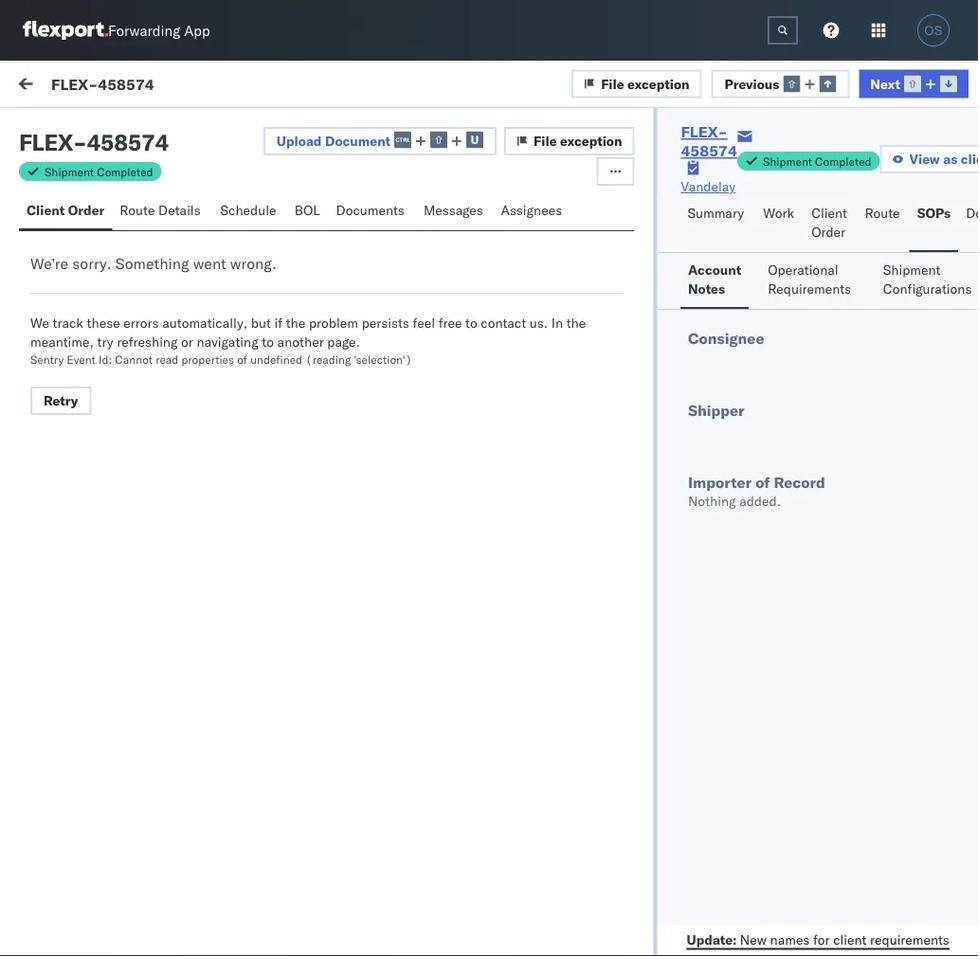 Task type: vqa. For each thing, say whether or not it's contained in the screenshot.
J Z to the bottom
yes



Task type: locate. For each thing, give the bounding box(es) containing it.
z up track at the top
[[68, 298, 74, 310]]

exception
[[628, 75, 690, 92], [560, 133, 622, 149]]

sops
[[918, 205, 951, 221]]

client order right work "button" in the right of the page
[[812, 205, 848, 240]]

automatically,
[[162, 315, 248, 331]]

clie
[[961, 151, 979, 167]]

view as clie
[[910, 151, 979, 167]]

external
[[30, 120, 80, 137]]

1 vertical spatial work
[[796, 165, 820, 179]]

1 horizontal spatial client
[[812, 205, 848, 221]]

to up undefined
[[262, 334, 274, 350]]

operational requirements
[[768, 262, 851, 297]]

requirements
[[768, 281, 851, 297]]

resize handle column header for related work item/shipment
[[930, 158, 953, 957]]

shipment up work
[[763, 154, 813, 168]]

test up something
[[134, 205, 159, 222]]

test for dec 20, 2026, 12:35 am pst
[[134, 296, 159, 313]]

pst for dec 20, 2026, 12:35 am pst
[[490, 314, 513, 330]]

flex- right my
[[51, 74, 98, 93]]

z up sorry.
[[68, 207, 74, 219]]

2 test from the top
[[134, 296, 159, 313]]

these
[[87, 315, 120, 331]]

resize handle column header
[[302, 158, 325, 957], [512, 158, 535, 957], [721, 158, 744, 957], [930, 158, 953, 957]]

jason-test zhao up errors
[[92, 296, 193, 313]]

12:36
[[425, 223, 463, 240]]

1 horizontal spatial order
[[812, 224, 846, 240]]

2 20, from the top
[[361, 314, 382, 330]]

sentry
[[30, 352, 64, 367]]

am right free
[[466, 314, 487, 330]]

message inside message button
[[141, 78, 196, 94]]

pst
[[490, 223, 513, 240], [490, 314, 513, 330]]

flex- down record
[[752, 495, 792, 512]]

view as clie button
[[881, 145, 979, 174]]

of
[[237, 352, 248, 367], [755, 473, 770, 492]]

order up 'operational'
[[812, 224, 846, 240]]

account
[[688, 262, 741, 278]]

shipment completed up work
[[763, 154, 872, 168]]

1 test from the top
[[134, 205, 159, 222]]

dec down documents at the left top of the page
[[334, 223, 358, 240]]

flex- down the requirements
[[752, 314, 792, 330]]

None text field
[[768, 16, 798, 45]]

0 vertical spatial zhao
[[163, 205, 193, 222]]

message list
[[220, 120, 303, 137]]

20, for dec 20, 2026, 12:35 am pst
[[361, 314, 382, 330]]

zhao up automatically,
[[163, 296, 193, 313]]

pst left us.
[[490, 314, 513, 330]]

2 zhao from the top
[[163, 296, 193, 313]]

exception up flex- 458574 link
[[628, 75, 690, 92]]

zhao up the we're sorry. something went wrong.
[[163, 205, 193, 222]]

1 vertical spatial -
[[543, 223, 551, 240]]

1 horizontal spatial the
[[567, 315, 586, 331]]

the right 'if'
[[286, 315, 306, 331]]

1 z from the top
[[68, 207, 74, 219]]

1 horizontal spatial (0)
[[177, 120, 202, 137]]

do
[[966, 205, 979, 221]]

message
[[141, 78, 196, 94], [220, 120, 276, 137], [59, 165, 104, 179]]

1 vertical spatial file exception
[[534, 133, 622, 149]]

wrong.
[[230, 254, 277, 273]]

0 vertical spatial pst
[[490, 223, 513, 240]]

route down item/shipment
[[865, 205, 900, 221]]

2026, left '12:35'
[[385, 314, 422, 330]]

0 vertical spatial 2026,
[[385, 223, 422, 240]]

notes
[[688, 281, 725, 297]]

work
[[764, 205, 795, 221]]

operational
[[768, 262, 838, 278]]

feel
[[413, 315, 435, 331]]

j up we're
[[65, 207, 68, 219]]

1 vertical spatial pst
[[490, 314, 513, 330]]

client for left client order button
[[27, 202, 65, 219]]

client order button
[[19, 193, 112, 230], [804, 196, 858, 252]]

jason- up these
[[92, 296, 134, 313]]

1 horizontal spatial client order button
[[804, 196, 858, 252]]

of inside importer of record nothing added.
[[755, 473, 770, 492]]

1 2026, from the top
[[385, 223, 422, 240]]

page.
[[327, 334, 360, 350]]

j z
[[65, 207, 74, 219], [65, 389, 74, 401]]

1 resize handle column header from the left
[[302, 158, 325, 957]]

file exception up category
[[534, 133, 622, 149]]

external (0)
[[30, 120, 108, 137]]

1 vertical spatial j
[[65, 389, 68, 401]]

1 ttt from the top
[[57, 238, 71, 255]]

0 vertical spatial j z
[[65, 207, 74, 219]]

message up "internal (0)"
[[141, 78, 196, 94]]

1 20, from the top
[[361, 223, 382, 240]]

0 horizontal spatial message
[[59, 165, 104, 179]]

the right in
[[567, 315, 586, 331]]

route details button
[[112, 193, 213, 230]]

0 horizontal spatial of
[[237, 352, 248, 367]]

0 horizontal spatial client order button
[[19, 193, 112, 230]]

work for related
[[796, 165, 820, 179]]

1 vertical spatial 2026,
[[385, 314, 422, 330]]

zhao for dec 20, 2026, 12:35 am pst
[[163, 296, 193, 313]]

persists
[[362, 315, 410, 331]]

client down related work item/shipment on the right top
[[812, 205, 848, 221]]

20, right the problem
[[361, 314, 382, 330]]

flex- 458574 link
[[681, 122, 738, 160]]

1 horizontal spatial shipment completed
[[763, 154, 872, 168]]

jason- down id:
[[92, 387, 134, 403]]

resize handle column header for message
[[302, 158, 325, 957]]

2 jason- from the top
[[92, 296, 134, 313]]

am down messages
[[466, 223, 487, 240]]

message inside message list button
[[220, 120, 276, 137]]

0 vertical spatial exception
[[628, 75, 690, 92]]

messages button
[[416, 193, 494, 230]]

- for dec 20, 2026, 12:35 am pst
[[543, 314, 551, 330]]

z
[[68, 207, 74, 219], [68, 298, 74, 310], [68, 389, 74, 401]]

0 vertical spatial z
[[68, 207, 74, 219]]

0 horizontal spatial (0)
[[84, 120, 108, 137]]

1 horizontal spatial route
[[865, 205, 900, 221]]

shipment down flex
[[45, 165, 94, 179]]

2 vertical spatial zhao
[[163, 387, 193, 403]]

summary
[[688, 205, 744, 221]]

1 (0) from the left
[[84, 120, 108, 137]]

work
[[54, 73, 103, 99], [796, 165, 820, 179]]

flex - 458574
[[19, 128, 169, 156]]

1 horizontal spatial message
[[141, 78, 196, 94]]

undefined
[[250, 352, 303, 367]]

1 dec from the top
[[334, 223, 358, 240]]

1 horizontal spatial completed
[[816, 154, 872, 168]]

1 vertical spatial jason-
[[92, 296, 134, 313]]

1 vertical spatial 20,
[[361, 314, 382, 330]]

route for route
[[865, 205, 900, 221]]

(0) right internal
[[177, 120, 202, 137]]

0 horizontal spatial order
[[68, 202, 105, 219]]

new
[[740, 932, 767, 948]]

route for route details
[[120, 202, 155, 219]]

1 vertical spatial file
[[534, 133, 557, 149]]

importer
[[688, 473, 752, 492]]

0 vertical spatial work
[[54, 73, 103, 99]]

flex- 458574 up vandelay
[[681, 122, 738, 160]]

client
[[27, 202, 65, 219], [812, 205, 848, 221]]

1 vertical spatial jason-test zhao
[[92, 296, 193, 313]]

2026, down documents at the left top of the page
[[385, 223, 422, 240]]

if
[[274, 315, 283, 331]]

0 vertical spatial of
[[237, 352, 248, 367]]

j z down event
[[65, 389, 74, 401]]

(0) for internal (0)
[[177, 120, 202, 137]]

0 horizontal spatial shipment
[[45, 165, 94, 179]]

1 horizontal spatial shipment
[[763, 154, 813, 168]]

1 vertical spatial j z
[[65, 389, 74, 401]]

message left the list
[[220, 120, 276, 137]]

pst down assignees
[[490, 223, 513, 240]]

(0) inside button
[[84, 120, 108, 137]]

2 j z from the top
[[65, 389, 74, 401]]

0 vertical spatial ttt
[[57, 238, 71, 255]]

0 vertical spatial j
[[65, 207, 68, 219]]

0 vertical spatial dec
[[334, 223, 358, 240]]

jason- up sorry.
[[92, 205, 134, 222]]

schedule
[[220, 202, 277, 219]]

exception up category
[[560, 133, 622, 149]]

(0)
[[84, 120, 108, 137], [177, 120, 202, 137]]

1 vertical spatial order
[[812, 224, 846, 240]]

1 pst from the top
[[490, 223, 513, 240]]

client order
[[27, 202, 105, 219], [812, 205, 848, 240]]

importer of record nothing added.
[[688, 473, 825, 510]]

2 vertical spatial message
[[59, 165, 104, 179]]

file exception button
[[572, 69, 702, 98], [572, 69, 702, 98], [505, 127, 635, 156], [505, 127, 635, 156]]

2 2026, from the top
[[385, 314, 422, 330]]

2 am from the top
[[466, 314, 487, 330]]

20,
[[361, 223, 382, 240], [361, 314, 382, 330]]

1 zhao from the top
[[163, 205, 193, 222]]

us.
[[530, 315, 548, 331]]

1 vertical spatial test
[[134, 296, 159, 313]]

0 horizontal spatial file
[[534, 133, 557, 149]]

completed
[[816, 154, 872, 168], [97, 165, 153, 179]]

shipment completed
[[763, 154, 872, 168], [45, 165, 153, 179]]

forwarding app
[[108, 21, 210, 39]]

documents button
[[329, 193, 416, 230]]

2 vertical spatial test
[[134, 387, 159, 403]]

bol
[[295, 202, 320, 219]]

1 vertical spatial zhao
[[163, 296, 193, 313]]

work for my
[[54, 73, 103, 99]]

2 j from the top
[[65, 389, 68, 401]]

1 horizontal spatial work
[[796, 165, 820, 179]]

to right free
[[466, 315, 478, 331]]

of down navigating
[[237, 352, 248, 367]]

2 vertical spatial -
[[543, 314, 551, 330]]

client order button up we're
[[19, 193, 112, 230]]

j
[[65, 207, 68, 219], [65, 389, 68, 401]]

0 vertical spatial message
[[141, 78, 196, 94]]

nothing
[[688, 493, 736, 510]]

1 am from the top
[[466, 223, 487, 240]]

1 vertical spatial message
[[220, 120, 276, 137]]

test
[[134, 205, 159, 222], [134, 296, 159, 313], [134, 387, 159, 403]]

0 horizontal spatial client order
[[27, 202, 105, 219]]

2 ttt from the top
[[57, 329, 71, 345]]

1 horizontal spatial client order
[[812, 205, 848, 240]]

j down event
[[65, 389, 68, 401]]

1 j z from the top
[[65, 207, 74, 219]]

2 the from the left
[[567, 315, 586, 331]]

flex- 458574 down work
[[752, 223, 841, 240]]

2 (0) from the left
[[177, 120, 202, 137]]

zhao down read
[[163, 387, 193, 403]]

shipment completed down 'flex - 458574'
[[45, 165, 153, 179]]

0 horizontal spatial exception
[[560, 133, 622, 149]]

0 vertical spatial test
[[134, 205, 159, 222]]

1 vertical spatial of
[[755, 473, 770, 492]]

(0) inside button
[[177, 120, 202, 137]]

1 horizontal spatial of
[[755, 473, 770, 492]]

1 vertical spatial exception
[[560, 133, 622, 149]]

2 vertical spatial jason-test zhao
[[92, 387, 193, 403]]

(0) for external (0)
[[84, 120, 108, 137]]

dec 20, 2026, 12:36 am pst
[[334, 223, 513, 240]]

flex- up vandelay
[[681, 122, 728, 141]]

(0) right 'external'
[[84, 120, 108, 137]]

summary button
[[680, 196, 756, 252]]

client order up we're
[[27, 202, 105, 219]]

upload document button
[[263, 127, 497, 156]]

order up sorry.
[[68, 202, 105, 219]]

1 vertical spatial am
[[466, 314, 487, 330]]

2 horizontal spatial shipment
[[883, 262, 941, 278]]

-
[[73, 128, 87, 156], [543, 223, 551, 240], [543, 314, 551, 330]]

3 jason- from the top
[[92, 387, 134, 403]]

retry
[[44, 393, 78, 409]]

0 vertical spatial to
[[466, 315, 478, 331]]

category
[[544, 165, 590, 179]]

0 vertical spatial jason-test zhao
[[92, 205, 193, 222]]

order for left client order button
[[68, 202, 105, 219]]

external (0) button
[[23, 112, 120, 149]]

flex- 458574 down record
[[752, 495, 841, 512]]

route inside button
[[120, 202, 155, 219]]

0 vertical spatial 20,
[[361, 223, 382, 240]]

1 vertical spatial dec
[[334, 314, 358, 330]]

0 vertical spatial jason-
[[92, 205, 134, 222]]

jason-test zhao up something
[[92, 205, 193, 222]]

0 vertical spatial am
[[466, 223, 487, 240]]

am
[[466, 223, 487, 240], [466, 314, 487, 330]]

flex- down work
[[752, 223, 792, 240]]

3 resize handle column header from the left
[[721, 158, 744, 957]]

4 resize handle column header from the left
[[930, 158, 953, 957]]

0 horizontal spatial client
[[27, 202, 65, 219]]

resize handle column header for category
[[721, 158, 744, 957]]

completed down 'flex - 458574'
[[97, 165, 153, 179]]

upload document
[[277, 132, 391, 149]]

2 z from the top
[[68, 298, 74, 310]]

2 vertical spatial z
[[68, 389, 74, 401]]

ttt left sorry.
[[57, 238, 71, 255]]

completed right the related
[[816, 154, 872, 168]]

20, down documents at the left top of the page
[[361, 223, 382, 240]]

1 j from the top
[[65, 207, 68, 219]]

(reading
[[306, 352, 351, 367]]

1 vertical spatial z
[[68, 298, 74, 310]]

message down 'flex - 458574'
[[59, 165, 104, 179]]

0 horizontal spatial route
[[120, 202, 155, 219]]

3 jason-test zhao from the top
[[92, 387, 193, 403]]

1 the from the left
[[286, 315, 306, 331]]

file exception up flex- 458574 link
[[601, 75, 690, 92]]

1 vertical spatial ttt
[[57, 329, 71, 345]]

2 vertical spatial jason-
[[92, 387, 134, 403]]

1 jason- from the top
[[92, 205, 134, 222]]

0 horizontal spatial to
[[262, 334, 274, 350]]

dec up page.
[[334, 314, 358, 330]]

flexport. image
[[23, 21, 108, 40]]

route inside "button"
[[865, 205, 900, 221]]

1 jason-test zhao from the top
[[92, 205, 193, 222]]

3 zhao from the top
[[163, 387, 193, 403]]

flex- 458574
[[681, 122, 738, 160], [752, 223, 841, 240], [752, 495, 841, 512]]

flex-458574
[[51, 74, 154, 93]]

0 vertical spatial flex- 458574
[[681, 122, 738, 160]]

2 jason-test zhao from the top
[[92, 296, 193, 313]]

0 horizontal spatial work
[[54, 73, 103, 99]]

2 horizontal spatial message
[[220, 120, 276, 137]]

of up added. at the bottom right
[[755, 473, 770, 492]]

messages
[[424, 202, 484, 219]]

z down event
[[68, 389, 74, 401]]

shipment up configurations
[[883, 262, 941, 278]]

jason-test zhao
[[92, 205, 193, 222], [92, 296, 193, 313], [92, 387, 193, 403]]

route left "details"
[[120, 202, 155, 219]]

0 vertical spatial file
[[601, 75, 625, 92]]

2 dec from the top
[[334, 314, 358, 330]]

jason- for dec 20, 2026, 12:36 am pst
[[92, 205, 134, 222]]

0 horizontal spatial the
[[286, 315, 306, 331]]

work up external (0)
[[54, 73, 103, 99]]

j z up we're
[[65, 207, 74, 219]]

work right the related
[[796, 165, 820, 179]]

2 pst from the top
[[490, 314, 513, 330]]

client up we're
[[27, 202, 65, 219]]

jason-test zhao down cannot
[[92, 387, 193, 403]]

ttt right "we"
[[57, 329, 71, 345]]

0 vertical spatial order
[[68, 202, 105, 219]]

test up errors
[[134, 296, 159, 313]]

test down cannot
[[134, 387, 159, 403]]

client order button down related work item/shipment on the right top
[[804, 196, 858, 252]]



Task type: describe. For each thing, give the bounding box(es) containing it.
2026, for 12:35
[[385, 314, 422, 330]]

message list button
[[213, 112, 310, 149]]

event
[[67, 352, 96, 367]]

consignee
[[688, 329, 764, 348]]

do button
[[959, 196, 979, 252]]

names
[[770, 932, 810, 948]]

item/shipment
[[823, 165, 901, 179]]

we're
[[30, 254, 68, 273]]

1 horizontal spatial file
[[601, 75, 625, 92]]

upload
[[277, 132, 322, 149]]

next
[[871, 75, 901, 92]]

bol button
[[287, 193, 329, 230]]

jason-test zhao for dec 20, 2026, 12:35 am pst
[[92, 296, 193, 313]]

of inside we track these errors automatically, but if the problem persists feel free to contact us. in the meantime, try refreshing or navigating to another page. sentry event id: cannot read properties of undefined (reading 'selection')
[[237, 352, 248, 367]]

as
[[944, 151, 958, 167]]

properties
[[181, 352, 234, 367]]

we
[[30, 315, 49, 331]]

but
[[251, 315, 271, 331]]

problem
[[309, 315, 358, 331]]

jason-test zhao for dec 20, 2026, 12:36 am pst
[[92, 205, 193, 222]]

client order for rightmost client order button
[[812, 205, 848, 240]]

0 vertical spatial -
[[73, 128, 87, 156]]

documents
[[336, 202, 405, 219]]

flex
[[19, 128, 73, 156]]

document
[[325, 132, 391, 149]]

errors
[[124, 315, 159, 331]]

test for dec 20, 2026, 12:36 am pst
[[134, 205, 159, 222]]

0 horizontal spatial completed
[[97, 165, 153, 179]]

forwarding app link
[[23, 21, 210, 40]]

shipper
[[688, 401, 745, 420]]

requirements
[[870, 932, 950, 948]]

we track these errors automatically, but if the problem persists feel free to contact us. in the meantime, try refreshing or navigating to another page. sentry event id: cannot read properties of undefined (reading 'selection')
[[30, 315, 586, 367]]

ttt for dec 20, 2026, 12:35 am pst
[[57, 329, 71, 345]]

view
[[910, 151, 940, 167]]

shipment inside the shipment configurations
[[883, 262, 941, 278]]

my
[[19, 73, 49, 99]]

previous
[[725, 75, 780, 92]]

went
[[193, 254, 226, 273]]

shipment configurations
[[883, 262, 972, 297]]

meantime,
[[30, 334, 94, 350]]

operational requirements button
[[760, 253, 864, 309]]

0 horizontal spatial shipment completed
[[45, 165, 153, 179]]

id:
[[99, 352, 112, 367]]

my work
[[19, 73, 103, 99]]

route button
[[858, 196, 910, 252]]

retry button
[[30, 387, 91, 415]]

list
[[279, 120, 303, 137]]

message button
[[133, 61, 228, 112]]

related
[[753, 165, 793, 179]]

read
[[156, 352, 179, 367]]

1 horizontal spatial to
[[466, 315, 478, 331]]

'selection')
[[354, 352, 412, 367]]

client order for left client order button
[[27, 202, 105, 219]]

configurations
[[883, 281, 972, 297]]

ttt for dec 20, 2026, 12:36 am pst
[[57, 238, 71, 255]]

2026, for 12:36
[[385, 223, 422, 240]]

account notes
[[688, 262, 741, 297]]

- for dec 20, 2026, 12:36 am pst
[[543, 223, 551, 240]]

route details
[[120, 202, 201, 219]]

another
[[277, 334, 324, 350]]

dec for dec 20, 2026, 12:36 am pst
[[334, 223, 358, 240]]

update:
[[687, 932, 737, 948]]

cannot
[[115, 352, 153, 367]]

1 horizontal spatial exception
[[628, 75, 690, 92]]

added.
[[739, 493, 781, 510]]

forwarding
[[108, 21, 180, 39]]

am for 12:35
[[466, 314, 487, 330]]

3 test from the top
[[134, 387, 159, 403]]

free
[[439, 315, 462, 331]]

track
[[53, 315, 83, 331]]

order for rightmost client order button
[[812, 224, 846, 240]]

internal
[[127, 120, 174, 137]]

message for message list
[[220, 120, 276, 137]]

previous button
[[712, 69, 850, 98]]

in
[[552, 315, 563, 331]]

message for message button
[[141, 78, 196, 94]]

jason- for dec 20, 2026, 12:35 am pst
[[92, 296, 134, 313]]

app
[[184, 21, 210, 39]]

shipment configurations button
[[875, 253, 979, 309]]

next button
[[859, 69, 969, 98]]

pst for dec 20, 2026, 12:36 am pst
[[490, 223, 513, 240]]

12:35
[[425, 314, 463, 330]]

dec for dec 20, 2026, 12:35 am pst
[[334, 314, 358, 330]]

3 z from the top
[[68, 389, 74, 401]]

assignees button
[[494, 193, 573, 230]]

1 vertical spatial to
[[262, 334, 274, 350]]

0 vertical spatial file exception
[[601, 75, 690, 92]]

related work item/shipment
[[753, 165, 901, 179]]

something
[[116, 254, 189, 273]]

flex- inside the flex- 458574
[[681, 122, 728, 141]]

2 vertical spatial flex- 458574
[[752, 495, 841, 512]]

client for rightmost client order button
[[812, 205, 848, 221]]

refreshing
[[117, 334, 178, 350]]

assignees
[[501, 202, 562, 219]]

20, for dec 20, 2026, 12:36 am pst
[[361, 223, 382, 240]]

sorry.
[[72, 254, 112, 273]]

navigating
[[197, 334, 259, 350]]

schedule button
[[213, 193, 287, 230]]

we're sorry. something went wrong.
[[30, 254, 277, 273]]

internal (0)
[[127, 120, 202, 137]]

am for 12:36
[[466, 223, 487, 240]]

dec 20, 2026, 12:35 am pst
[[334, 314, 513, 330]]

account notes button
[[680, 253, 749, 309]]

try
[[97, 334, 113, 350]]

zhao for dec 20, 2026, 12:36 am pst
[[163, 205, 193, 222]]

2 resize handle column header from the left
[[512, 158, 535, 957]]

sops button
[[910, 196, 959, 252]]

record
[[774, 473, 825, 492]]

1 vertical spatial flex- 458574
[[752, 223, 841, 240]]

internal (0) button
[[120, 112, 213, 149]]



